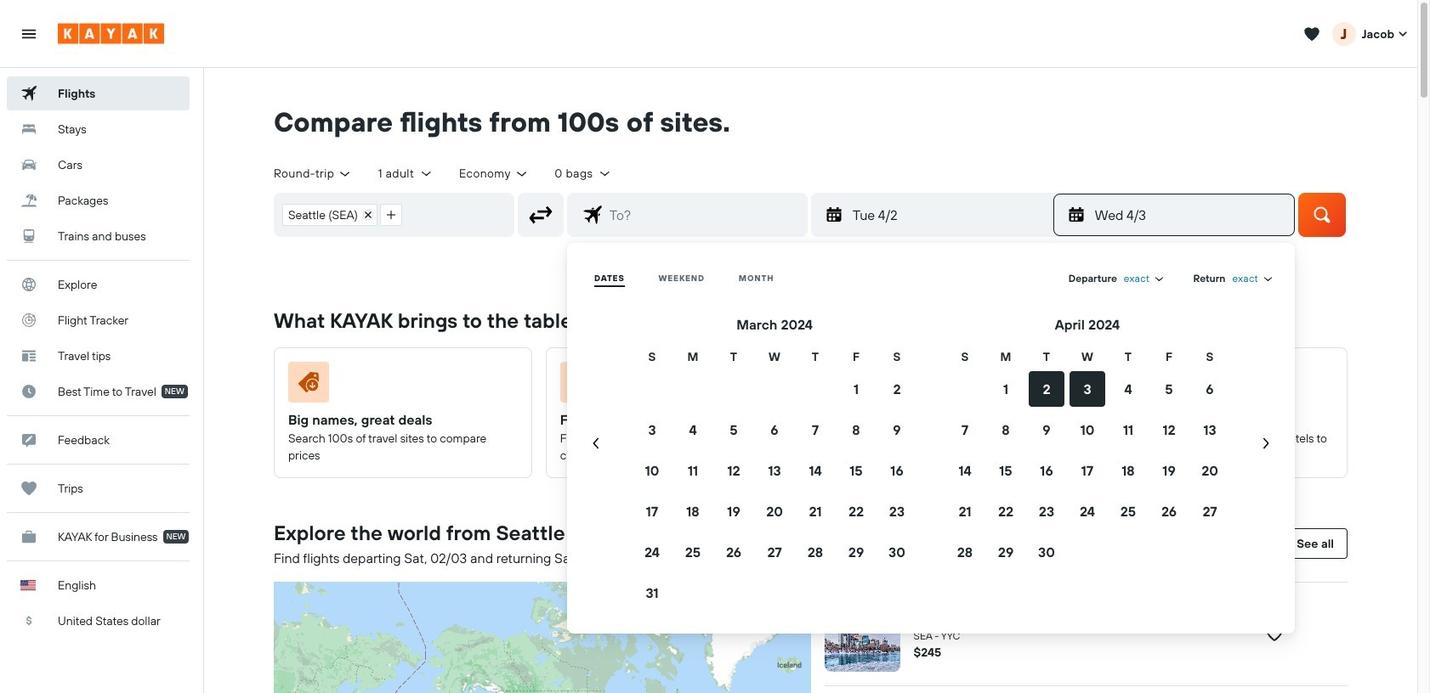 Task type: locate. For each thing, give the bounding box(es) containing it.
menu
[[574, 264, 1288, 614]]

list item
[[282, 204, 377, 226], [380, 204, 402, 226]]

list item right remove "image"
[[380, 204, 402, 226]]

navigation menu image
[[20, 25, 37, 42]]

0 horizontal spatial list item
[[282, 204, 377, 226]]

list
[[275, 194, 410, 236]]

wednesday april 3rd element
[[1095, 205, 1284, 225]]

2 figure from the left
[[560, 362, 783, 410]]

Weekend radio
[[659, 273, 705, 284]]

Cabin type Economy field
[[459, 166, 529, 182]]

Trip type Round-trip field
[[274, 166, 353, 182]]

remove image
[[364, 211, 372, 219]]

1 horizontal spatial list item
[[380, 204, 402, 226]]

Dates radio
[[594, 273, 625, 284]]

figure
[[288, 362, 511, 410], [560, 362, 783, 410], [832, 362, 1055, 410], [1104, 362, 1326, 410]]

Flight destination input text field
[[603, 194, 807, 236]]

end date calendar input use left and right arrow keys to change day. use up and down arrow keys to change week. tab
[[574, 315, 1288, 614]]

None field
[[1124, 272, 1166, 286], [1232, 272, 1275, 286], [1124, 272, 1166, 286], [1232, 272, 1275, 286]]

3 figure from the left
[[832, 362, 1055, 410]]

list item down trip type round-trip field
[[282, 204, 377, 226]]



Task type: vqa. For each thing, say whether or not it's contained in the screenshot.
List Item
yes



Task type: describe. For each thing, give the bounding box(es) containing it.
tuesday april 2nd element
[[853, 205, 1042, 225]]

Month radio
[[739, 273, 774, 284]]

Flight origin input text field
[[410, 194, 513, 236]]

map region
[[181, 439, 834, 694]]

1 list item from the left
[[282, 204, 377, 226]]

4 figure from the left
[[1104, 362, 1326, 410]]

united states (english) image
[[20, 581, 36, 591]]

2 list item from the left
[[380, 204, 402, 226]]

calgary image
[[824, 597, 900, 672]]

1 figure from the left
[[288, 362, 511, 410]]

swap departure airport and destination airport image
[[525, 199, 557, 231]]



